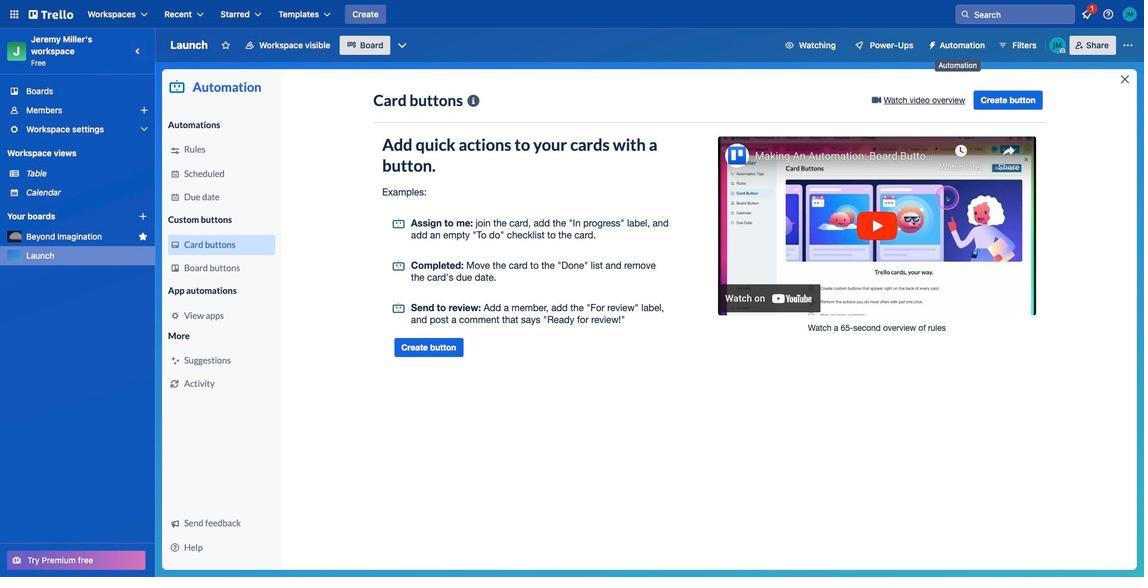 Task type: locate. For each thing, give the bounding box(es) containing it.
1 vertical spatial jeremy miller (jeremymiller198) image
[[1050, 37, 1066, 54]]

jeremy miller (jeremymiller198) image right 'open information menu' icon
[[1123, 7, 1137, 21]]

search image
[[961, 10, 970, 19]]

Search field
[[970, 6, 1075, 23]]

tooltip
[[935, 60, 981, 71]]

sm image
[[923, 36, 940, 52]]

jeremy miller (jeremymiller198) image down search field
[[1050, 37, 1066, 54]]

your boards with 2 items element
[[7, 209, 120, 224]]

back to home image
[[29, 5, 73, 24]]

0 vertical spatial jeremy miller (jeremymiller198) image
[[1123, 7, 1137, 21]]

1 horizontal spatial jeremy miller (jeremymiller198) image
[[1123, 7, 1137, 21]]

show menu image
[[1122, 39, 1134, 51]]

jeremy miller (jeremymiller198) image
[[1123, 7, 1137, 21], [1050, 37, 1066, 54]]

this member is an admin of this board. image
[[1060, 48, 1066, 54]]

open information menu image
[[1103, 8, 1115, 20]]

workspace navigation collapse icon image
[[130, 43, 147, 60]]

0 horizontal spatial jeremy miller (jeremymiller198) image
[[1050, 37, 1066, 54]]

customize views image
[[397, 39, 409, 51]]

add board image
[[138, 212, 148, 221]]



Task type: describe. For each thing, give the bounding box(es) containing it.
star or unstar board image
[[221, 41, 231, 50]]

starred icon image
[[138, 232, 148, 241]]

Board name text field
[[165, 36, 214, 55]]

primary element
[[0, 0, 1144, 29]]

1 notification image
[[1080, 7, 1094, 21]]



Task type: vqa. For each thing, say whether or not it's contained in the screenshot.
Tara Schultz (taraschultz7) icon to the right
no



